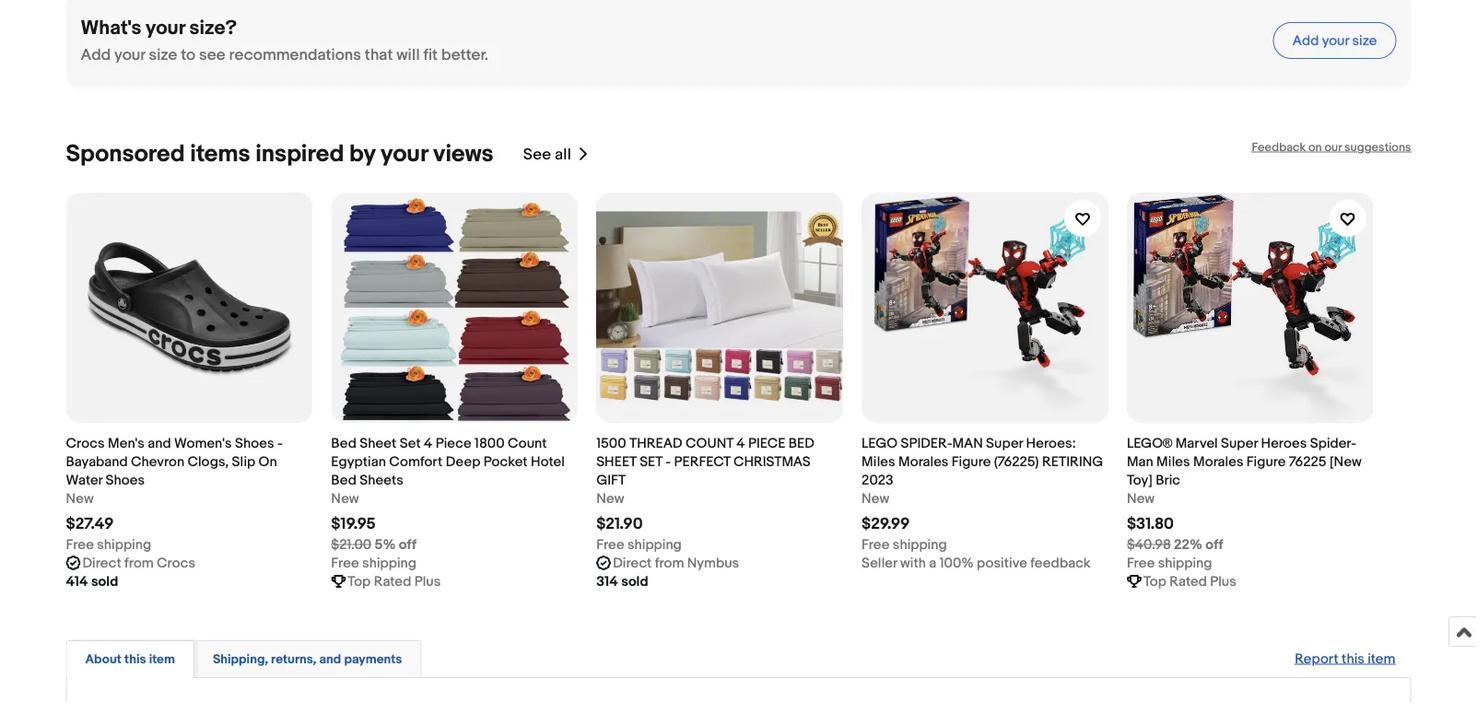 Task type: describe. For each thing, give the bounding box(es) containing it.
1 horizontal spatial shoes
[[235, 435, 274, 452]]

suggestions
[[1345, 140, 1412, 154]]

314 sold text field
[[597, 573, 649, 591]]

fit
[[424, 46, 438, 65]]

sold for $27.49
[[91, 573, 118, 590]]

bayaband
[[66, 454, 128, 470]]

chevron
[[131, 454, 185, 470]]

free shipping text field down 5%
[[331, 554, 417, 573]]

new inside 1500 thread count 4 piece bed sheet set - perfect christmas gift new $21.90 free shipping
[[597, 490, 625, 507]]

spider-
[[1311, 435, 1357, 452]]

free shipping text field down 22%
[[1127, 554, 1213, 573]]

1800
[[475, 435, 505, 452]]

new inside lego® marvel super heroes spider- man miles morales figure 76225 [new toy] bric new $31.80 $40.98 22% off free shipping
[[1127, 490, 1155, 507]]

slip
[[232, 454, 256, 470]]

item for report this item
[[1368, 651, 1396, 668]]

morales inside lego spider-man super heroes: miles morales figure (76225) retiring 2023 new $29.99 free shipping seller with a 100% positive feedback
[[899, 454, 949, 470]]

off inside bed sheet set 4 piece 1800 count egyptian comfort deep pocket hotel bed sheets new $19.95 $21.00 5% off free shipping
[[399, 537, 417, 553]]

super inside lego® marvel super heroes spider- man miles morales figure 76225 [new toy] bric new $31.80 $40.98 22% off free shipping
[[1222, 435, 1259, 452]]

shipping, returns, and payments button
[[213, 651, 402, 668]]

piece
[[436, 435, 472, 452]]

deep
[[446, 454, 481, 470]]

heroes
[[1262, 435, 1308, 452]]

feedback
[[1252, 140, 1306, 154]]

bed sheet set 4 piece 1800 count egyptian comfort deep pocket hotel bed sheets new $19.95 $21.00 5% off free shipping
[[331, 435, 565, 572]]

recommendations
[[229, 46, 361, 65]]

top for $19.95
[[348, 573, 371, 590]]

men's
[[108, 435, 145, 452]]

414 sold
[[66, 573, 118, 590]]

$29.99
[[862, 515, 910, 534]]

free inside lego® marvel super heroes spider- man miles morales figure 76225 [new toy] bric new $31.80 $40.98 22% off free shipping
[[1127, 555, 1155, 572]]

crocs inside text box
[[157, 555, 196, 572]]

report this item
[[1295, 651, 1396, 668]]

Free shipping text field
[[597, 536, 682, 554]]

shipping, returns, and payments
[[213, 652, 402, 668]]

new text field for $27.49
[[66, 490, 94, 508]]

5%
[[375, 537, 396, 553]]

tab list containing about this item
[[66, 637, 1412, 678]]

feedback on our suggestions
[[1252, 140, 1412, 154]]

414 sold text field
[[66, 573, 118, 591]]

your inside button
[[1323, 32, 1350, 49]]

Top Rated Plus text field
[[348, 573, 441, 591]]

direct for free
[[613, 555, 652, 572]]

on
[[1309, 140, 1323, 154]]

shipping inside bed sheet set 4 piece 1800 count egyptian comfort deep pocket hotel bed sheets new $19.95 $21.00 5% off free shipping
[[362, 555, 417, 572]]

comfort
[[389, 454, 443, 470]]

report
[[1295, 651, 1339, 668]]

views
[[433, 140, 494, 169]]

item for about this item
[[149, 652, 175, 668]]

add inside what's your size? add your size to see recommendations that will fit better.
[[81, 46, 111, 65]]

sold for free
[[622, 573, 649, 590]]

new text field for sheets
[[331, 490, 359, 508]]

hotel
[[531, 454, 565, 470]]

sheet
[[360, 435, 397, 452]]

returns,
[[271, 652, 317, 668]]

all
[[555, 145, 571, 164]]

better.
[[442, 46, 489, 65]]

free inside bed sheet set 4 piece 1800 count egyptian comfort deep pocket hotel bed sheets new $19.95 $21.00 5% off free shipping
[[331, 555, 359, 572]]

nymbus
[[688, 555, 740, 572]]

this for about
[[124, 652, 146, 668]]

sheets
[[360, 472, 404, 489]]

pocket
[[484, 454, 528, 470]]

314 sold
[[597, 573, 649, 590]]

a
[[930, 555, 937, 572]]

feedback on our suggestions link
[[1252, 140, 1412, 154]]

see
[[523, 145, 552, 164]]

perfect
[[674, 454, 731, 470]]

count
[[508, 435, 547, 452]]

about this item
[[85, 652, 175, 668]]

sponsored items inspired by your views
[[66, 140, 494, 169]]

new text field for $21.90
[[597, 490, 625, 508]]

what's
[[81, 16, 141, 40]]

add inside button
[[1293, 32, 1320, 49]]

figure inside lego® marvel super heroes spider- man miles morales figure 76225 [new toy] bric new $31.80 $40.98 22% off free shipping
[[1247, 454, 1287, 470]]

spider-
[[901, 435, 953, 452]]

direct for $27.49
[[83, 555, 121, 572]]

direct from nymbus
[[613, 555, 740, 572]]

about this item button
[[85, 651, 175, 668]]

$31.80
[[1127, 515, 1175, 534]]

off inside lego® marvel super heroes spider- man miles morales figure 76225 [new toy] bric new $31.80 $40.98 22% off free shipping
[[1206, 537, 1224, 553]]

shipping inside 1500 thread count 4 piece bed sheet set - perfect christmas gift new $21.90 free shipping
[[628, 537, 682, 553]]

on
[[259, 454, 277, 470]]

heroes:
[[1027, 435, 1077, 452]]

free inside lego spider-man super heroes: miles morales figure (76225) retiring 2023 new $29.99 free shipping seller with a 100% positive feedback
[[862, 537, 890, 553]]

by
[[349, 140, 376, 169]]

water
[[66, 472, 103, 489]]

$21.00
[[331, 537, 372, 553]]

direct from crocs
[[83, 555, 196, 572]]

clogs,
[[188, 454, 229, 470]]

top for $40.98
[[1144, 573, 1167, 590]]

to
[[181, 46, 196, 65]]

Seller with a 100% positive feedback text field
[[862, 554, 1091, 573]]

miles inside lego® marvel super heroes spider- man miles morales figure 76225 [new toy] bric new $31.80 $40.98 22% off free shipping
[[1157, 454, 1191, 470]]

lego
[[862, 435, 898, 452]]

$19.95 text field
[[331, 515, 376, 534]]

- inside crocs men's and women's shoes - bayaband chevron clogs, slip on water shoes new $27.49 free shipping
[[277, 435, 283, 452]]

Add your size to see recommendations that will fit better. text field
[[81, 46, 489, 65]]

plus for $19.95
[[415, 573, 441, 590]]

414
[[66, 573, 88, 590]]

(76225)
[[995, 454, 1040, 470]]

report this item link
[[1286, 642, 1405, 677]]

see all
[[523, 145, 571, 164]]

this for report
[[1342, 651, 1365, 668]]

bric
[[1156, 472, 1181, 489]]

miles inside lego spider-man super heroes: miles morales figure (76225) retiring 2023 new $29.99 free shipping seller with a 100% positive feedback
[[862, 454, 896, 470]]

man
[[1127, 454, 1154, 470]]

$31.80 text field
[[1127, 515, 1175, 534]]



Task type: vqa. For each thing, say whether or not it's contained in the screenshot.
left gear
no



Task type: locate. For each thing, give the bounding box(es) containing it.
1 horizontal spatial off
[[1206, 537, 1224, 553]]

sheet
[[597, 454, 637, 470]]

free up seller
[[862, 537, 890, 553]]

egyptian
[[331, 454, 386, 470]]

plus for $40.98
[[1211, 573, 1237, 590]]

1 sold from the left
[[91, 573, 118, 590]]

morales down marvel
[[1194, 454, 1244, 470]]

3 new from the left
[[597, 490, 625, 507]]

new text field down water
[[66, 490, 94, 508]]

1 new text field from the left
[[66, 490, 94, 508]]

1 from from the left
[[124, 555, 154, 572]]

1 horizontal spatial figure
[[1247, 454, 1287, 470]]

shipping inside crocs men's and women's shoes - bayaband chevron clogs, slip on water shoes new $27.49 free shipping
[[97, 537, 151, 553]]

0 horizontal spatial 4
[[424, 435, 433, 452]]

1 horizontal spatial and
[[319, 652, 341, 668]]

rated down 22%
[[1170, 573, 1208, 590]]

top down $40.98
[[1144, 573, 1167, 590]]

4 inside 1500 thread count 4 piece bed sheet set - perfect christmas gift new $21.90 free shipping
[[737, 435, 746, 452]]

super up (76225)
[[987, 435, 1024, 452]]

size inside button
[[1353, 32, 1378, 49]]

4 right set
[[424, 435, 433, 452]]

new text field down 2023
[[862, 490, 890, 508]]

morales down spider-
[[899, 454, 949, 470]]

top rated plus down 5%
[[348, 573, 441, 590]]

2 morales from the left
[[1194, 454, 1244, 470]]

1 rated from the left
[[374, 573, 412, 590]]

0 horizontal spatial from
[[124, 555, 154, 572]]

4 for sheets
[[424, 435, 433, 452]]

morales
[[899, 454, 949, 470], [1194, 454, 1244, 470]]

top rated plus for $19.95
[[348, 573, 441, 590]]

1 horizontal spatial morales
[[1194, 454, 1244, 470]]

will
[[397, 46, 420, 65]]

1500
[[597, 435, 627, 452]]

figure
[[952, 454, 992, 470], [1247, 454, 1287, 470]]

bed
[[331, 435, 357, 452], [331, 472, 357, 489]]

1 vertical spatial crocs
[[157, 555, 196, 572]]

tab list
[[66, 637, 1412, 678]]

top inside text box
[[348, 573, 371, 590]]

plus down the previous price $21.00 5% off text box on the left of page
[[415, 573, 441, 590]]

1 vertical spatial and
[[319, 652, 341, 668]]

1 vertical spatial bed
[[331, 472, 357, 489]]

shipping inside lego spider-man super heroes: miles morales figure (76225) retiring 2023 new $29.99 free shipping seller with a 100% positive feedback
[[893, 537, 947, 553]]

bed down the egyptian
[[331, 472, 357, 489]]

$40.98
[[1127, 537, 1172, 553]]

free down $27.49
[[66, 537, 94, 553]]

2 horizontal spatial new text field
[[1127, 490, 1155, 508]]

free down $21.00
[[331, 555, 359, 572]]

2 sold from the left
[[622, 573, 649, 590]]

2 rated from the left
[[1170, 573, 1208, 590]]

1 horizontal spatial rated
[[1170, 573, 1208, 590]]

1 top rated plus from the left
[[348, 573, 441, 590]]

[new
[[1330, 454, 1362, 470]]

and for shipping, returns, and payments
[[319, 652, 341, 668]]

add your size
[[1293, 32, 1378, 49]]

top rated plus down 22%
[[1144, 573, 1237, 590]]

new text field up $19.95
[[331, 490, 359, 508]]

3 new text field from the left
[[1127, 490, 1155, 508]]

new down toy]
[[1127, 490, 1155, 507]]

crocs inside crocs men's and women's shoes - bayaband chevron clogs, slip on water shoes new $27.49 free shipping
[[66, 435, 105, 452]]

new text field down gift
[[597, 490, 625, 508]]

top inside text field
[[1144, 573, 1167, 590]]

0 horizontal spatial top
[[348, 573, 371, 590]]

free shipping text field down $27.49 "text field"
[[66, 536, 151, 554]]

new inside lego spider-man super heroes: miles morales figure (76225) retiring 2023 new $29.99 free shipping seller with a 100% positive feedback
[[862, 490, 890, 507]]

retiring
[[1043, 454, 1104, 470]]

0 horizontal spatial add
[[81, 46, 111, 65]]

2023
[[862, 472, 894, 489]]

new text field for new
[[1127, 490, 1155, 508]]

item right about
[[149, 652, 175, 668]]

0 vertical spatial bed
[[331, 435, 357, 452]]

crocs
[[66, 435, 105, 452], [157, 555, 196, 572]]

-
[[277, 435, 283, 452], [666, 454, 671, 470]]

shoes down bayaband
[[106, 472, 145, 489]]

off
[[399, 537, 417, 553], [1206, 537, 1224, 553]]

0 vertical spatial crocs
[[66, 435, 105, 452]]

positive
[[977, 555, 1028, 572]]

and inside button
[[319, 652, 341, 668]]

1 figure from the left
[[952, 454, 992, 470]]

new inside bed sheet set 4 piece 1800 count egyptian comfort deep pocket hotel bed sheets new $19.95 $21.00 5% off free shipping
[[331, 490, 359, 507]]

plus inside text box
[[415, 573, 441, 590]]

$21.90
[[597, 515, 643, 534]]

2 top rated plus from the left
[[1144, 573, 1237, 590]]

0 horizontal spatial crocs
[[66, 435, 105, 452]]

count
[[686, 435, 734, 452]]

shipping up with
[[893, 537, 947, 553]]

Direct from Crocs text field
[[83, 554, 196, 573]]

0 vertical spatial shoes
[[235, 435, 274, 452]]

with
[[901, 555, 927, 572]]

new down 2023
[[862, 490, 890, 507]]

inspired
[[256, 140, 344, 169]]

5 new from the left
[[1127, 490, 1155, 507]]

0 horizontal spatial direct
[[83, 555, 121, 572]]

314
[[597, 573, 618, 590]]

rated inside text box
[[374, 573, 412, 590]]

0 horizontal spatial shoes
[[106, 472, 145, 489]]

0 horizontal spatial -
[[277, 435, 283, 452]]

0 horizontal spatial top rated plus
[[348, 573, 441, 590]]

size inside what's your size? add your size to see recommendations that will fit better.
[[149, 46, 177, 65]]

new text field down toy]
[[1127, 490, 1155, 508]]

1 vertical spatial -
[[666, 454, 671, 470]]

add
[[1293, 32, 1320, 49], [81, 46, 111, 65]]

seller
[[862, 555, 898, 572]]

Free shipping text field
[[66, 536, 151, 554], [862, 536, 947, 554], [331, 554, 417, 573], [1127, 554, 1213, 573]]

1 horizontal spatial new text field
[[862, 490, 890, 508]]

lego spider-man super heroes: miles morales figure (76225) retiring 2023 new $29.99 free shipping seller with a 100% positive feedback
[[862, 435, 1104, 572]]

0 horizontal spatial and
[[148, 435, 171, 452]]

1 top from the left
[[348, 573, 371, 590]]

direct up 414 sold text box
[[83, 555, 121, 572]]

see all link
[[523, 140, 590, 169]]

shipping up direct from nymbus text box
[[628, 537, 682, 553]]

New text field
[[66, 490, 94, 508], [862, 490, 890, 508]]

4 inside bed sheet set 4 piece 1800 count egyptian comfort deep pocket hotel bed sheets new $19.95 $21.00 5% off free shipping
[[424, 435, 433, 452]]

christmas
[[734, 454, 811, 470]]

1 morales from the left
[[899, 454, 949, 470]]

76225
[[1290, 454, 1327, 470]]

this right report on the right of page
[[1342, 651, 1365, 668]]

1 horizontal spatial item
[[1368, 651, 1396, 668]]

new up $19.95
[[331, 490, 359, 507]]

shipping,
[[213, 652, 268, 668]]

0 horizontal spatial sold
[[91, 573, 118, 590]]

crocs men's and women's shoes - bayaband chevron clogs, slip on water shoes new $27.49 free shipping
[[66, 435, 283, 553]]

rated inside text field
[[1170, 573, 1208, 590]]

0 horizontal spatial morales
[[899, 454, 949, 470]]

2 top from the left
[[1144, 573, 1167, 590]]

see
[[199, 46, 226, 65]]

Top Rated Plus text field
[[1144, 573, 1237, 591]]

sponsored
[[66, 140, 185, 169]]

new down water
[[66, 490, 94, 507]]

2 from from the left
[[655, 555, 684, 572]]

1 horizontal spatial sold
[[622, 573, 649, 590]]

figure inside lego spider-man super heroes: miles morales figure (76225) retiring 2023 new $29.99 free shipping seller with a 100% positive feedback
[[952, 454, 992, 470]]

super inside lego spider-man super heroes: miles morales figure (76225) retiring 2023 new $29.99 free shipping seller with a 100% positive feedback
[[987, 435, 1024, 452]]

1 horizontal spatial plus
[[1211, 573, 1237, 590]]

off right 22%
[[1206, 537, 1224, 553]]

$27.49
[[66, 515, 114, 534]]

0 horizontal spatial new text field
[[66, 490, 94, 508]]

this
[[1342, 651, 1365, 668], [124, 652, 146, 668]]

crocs down crocs men's and women's shoes - bayaband chevron clogs, slip on water shoes new $27.49 free shipping
[[157, 555, 196, 572]]

sold right 414 at the left bottom of the page
[[91, 573, 118, 590]]

0 horizontal spatial super
[[987, 435, 1024, 452]]

1 vertical spatial shoes
[[106, 472, 145, 489]]

rated for $19.95
[[374, 573, 412, 590]]

toy]
[[1127, 472, 1153, 489]]

payments
[[344, 652, 402, 668]]

100%
[[940, 555, 974, 572]]

and inside crocs men's and women's shoes - bayaband chevron clogs, slip on water shoes new $27.49 free shipping
[[148, 435, 171, 452]]

0 vertical spatial and
[[148, 435, 171, 452]]

direct
[[83, 555, 121, 572], [613, 555, 652, 572]]

and for crocs men's and women's shoes - bayaband chevron clogs, slip on water shoes new $27.49 free shipping
[[148, 435, 171, 452]]

figure down heroes
[[1247, 454, 1287, 470]]

1 4 from the left
[[424, 435, 433, 452]]

lego®
[[1127, 435, 1173, 452]]

item inside button
[[149, 652, 175, 668]]

free shipping text field up with
[[862, 536, 947, 554]]

4
[[424, 435, 433, 452], [737, 435, 746, 452]]

from
[[124, 555, 154, 572], [655, 555, 684, 572]]

bed
[[789, 435, 815, 452]]

1 horizontal spatial size
[[1353, 32, 1378, 49]]

miles
[[862, 454, 896, 470], [1157, 454, 1191, 470]]

thread
[[630, 435, 683, 452]]

and
[[148, 435, 171, 452], [319, 652, 341, 668]]

1 horizontal spatial super
[[1222, 435, 1259, 452]]

1 horizontal spatial top
[[1144, 573, 1167, 590]]

0 horizontal spatial off
[[399, 537, 417, 553]]

0 vertical spatial -
[[277, 435, 283, 452]]

2 new text field from the left
[[597, 490, 625, 508]]

shoes up the slip
[[235, 435, 274, 452]]

2 plus from the left
[[1211, 573, 1237, 590]]

what's your size? add your size to see recommendations that will fit better.
[[81, 16, 489, 65]]

shipping down 22%
[[1159, 555, 1213, 572]]

shipping inside lego® marvel super heroes spider- man miles morales figure 76225 [new toy] bric new $31.80 $40.98 22% off free shipping
[[1159, 555, 1213, 572]]

1 horizontal spatial from
[[655, 555, 684, 572]]

that
[[365, 46, 393, 65]]

off right 5%
[[399, 537, 417, 553]]

1500 thread count 4 piece bed sheet set - perfect christmas gift new $21.90 free shipping
[[597, 435, 815, 553]]

1 horizontal spatial new text field
[[597, 490, 625, 508]]

top
[[348, 573, 371, 590], [1144, 573, 1167, 590]]

22%
[[1175, 537, 1203, 553]]

0 horizontal spatial rated
[[374, 573, 412, 590]]

free down $40.98
[[1127, 555, 1155, 572]]

free inside crocs men's and women's shoes - bayaband chevron clogs, slip on water shoes new $27.49 free shipping
[[66, 537, 94, 553]]

1 off from the left
[[399, 537, 417, 553]]

rated
[[374, 573, 412, 590], [1170, 573, 1208, 590]]

direct down free shipping text box on the left
[[613, 555, 652, 572]]

set
[[640, 454, 663, 470]]

free inside 1500 thread count 4 piece bed sheet set - perfect christmas gift new $21.90 free shipping
[[597, 537, 625, 553]]

lego® marvel super heroes spider- man miles morales figure 76225 [new toy] bric new $31.80 $40.98 22% off free shipping
[[1127, 435, 1362, 572]]

1 bed from the top
[[331, 435, 357, 452]]

and up chevron
[[148, 435, 171, 452]]

new
[[66, 490, 94, 507], [331, 490, 359, 507], [597, 490, 625, 507], [862, 490, 890, 507], [1127, 490, 1155, 507]]

2 bed from the top
[[331, 472, 357, 489]]

this right about
[[124, 652, 146, 668]]

size?
[[190, 16, 237, 40]]

figure down the man
[[952, 454, 992, 470]]

1 miles from the left
[[862, 454, 896, 470]]

2 new from the left
[[331, 490, 359, 507]]

1 horizontal spatial add
[[1293, 32, 1320, 49]]

4 left piece
[[737, 435, 746, 452]]

shipping up direct from crocs text box
[[97, 537, 151, 553]]

New text field
[[331, 490, 359, 508], [597, 490, 625, 508], [1127, 490, 1155, 508]]

Direct from Nymbus text field
[[613, 554, 740, 573]]

feedback
[[1031, 555, 1091, 572]]

bed up the egyptian
[[331, 435, 357, 452]]

1 horizontal spatial 4
[[737, 435, 746, 452]]

super right marvel
[[1222, 435, 1259, 452]]

piece
[[749, 435, 786, 452]]

previous price $21.00 5% off text field
[[331, 536, 417, 554]]

0 horizontal spatial size
[[149, 46, 177, 65]]

0 horizontal spatial new text field
[[331, 490, 359, 508]]

top down $21.00
[[348, 573, 371, 590]]

4 new from the left
[[862, 490, 890, 507]]

shipping down 5%
[[362, 555, 417, 572]]

and right returns,
[[319, 652, 341, 668]]

4 for $21.90
[[737, 435, 746, 452]]

See all text field
[[523, 145, 571, 164]]

miles up 2023
[[862, 454, 896, 470]]

item right report on the right of page
[[1368, 651, 1396, 668]]

new inside crocs men's and women's shoes - bayaband chevron clogs, slip on water shoes new $27.49 free shipping
[[66, 490, 94, 507]]

1 new from the left
[[66, 490, 94, 507]]

super
[[987, 435, 1024, 452], [1222, 435, 1259, 452]]

$19.95
[[331, 515, 376, 534]]

2 new text field from the left
[[862, 490, 890, 508]]

women's
[[174, 435, 232, 452]]

- inside 1500 thread count 4 piece bed sheet set - perfect christmas gift new $21.90 free shipping
[[666, 454, 671, 470]]

about
[[85, 652, 122, 668]]

1 plus from the left
[[415, 573, 441, 590]]

morales inside lego® marvel super heroes spider- man miles morales figure 76225 [new toy] bric new $31.80 $40.98 22% off free shipping
[[1194, 454, 1244, 470]]

2 direct from the left
[[613, 555, 652, 572]]

rated for $40.98
[[1170, 573, 1208, 590]]

- right women's
[[277, 435, 283, 452]]

1 horizontal spatial this
[[1342, 651, 1365, 668]]

$21.90 text field
[[597, 515, 643, 534]]

0 horizontal spatial figure
[[952, 454, 992, 470]]

from for $21.90
[[655, 555, 684, 572]]

plus down previous price $40.98 22% off text field
[[1211, 573, 1237, 590]]

2 miles from the left
[[1157, 454, 1191, 470]]

2 4 from the left
[[737, 435, 746, 452]]

0 horizontal spatial miles
[[862, 454, 896, 470]]

sold right 314
[[622, 573, 649, 590]]

new down gift
[[597, 490, 625, 507]]

our
[[1325, 140, 1343, 154]]

1 new text field from the left
[[331, 490, 359, 508]]

1 horizontal spatial -
[[666, 454, 671, 470]]

$29.99 text field
[[862, 515, 910, 534]]

0 horizontal spatial this
[[124, 652, 146, 668]]

this inside button
[[124, 652, 146, 668]]

- right set
[[666, 454, 671, 470]]

2 super from the left
[[1222, 435, 1259, 452]]

0 horizontal spatial plus
[[415, 573, 441, 590]]

2 figure from the left
[[1247, 454, 1287, 470]]

0 horizontal spatial item
[[149, 652, 175, 668]]

marvel
[[1176, 435, 1218, 452]]

$27.49 text field
[[66, 515, 114, 534]]

1 horizontal spatial top rated plus
[[1144, 573, 1237, 590]]

gift
[[597, 472, 626, 489]]

man
[[953, 435, 983, 452]]

free down $21.90 text field
[[597, 537, 625, 553]]

1 horizontal spatial miles
[[1157, 454, 1191, 470]]

crocs up bayaband
[[66, 435, 105, 452]]

shoes
[[235, 435, 274, 452], [106, 472, 145, 489]]

new text field for $29.99
[[862, 490, 890, 508]]

2 off from the left
[[1206, 537, 1224, 553]]

1 horizontal spatial crocs
[[157, 555, 196, 572]]

previous price $40.98 22% off text field
[[1127, 536, 1224, 554]]

from for $27.49
[[124, 555, 154, 572]]

shipping
[[97, 537, 151, 553], [628, 537, 682, 553], [893, 537, 947, 553], [362, 555, 417, 572], [1159, 555, 1213, 572]]

1 direct from the left
[[83, 555, 121, 572]]

plus inside text field
[[1211, 573, 1237, 590]]

rated down 5%
[[374, 573, 412, 590]]

1 horizontal spatial direct
[[613, 555, 652, 572]]

1 super from the left
[[987, 435, 1024, 452]]

miles up bric
[[1157, 454, 1191, 470]]

top rated plus for $40.98
[[1144, 573, 1237, 590]]



